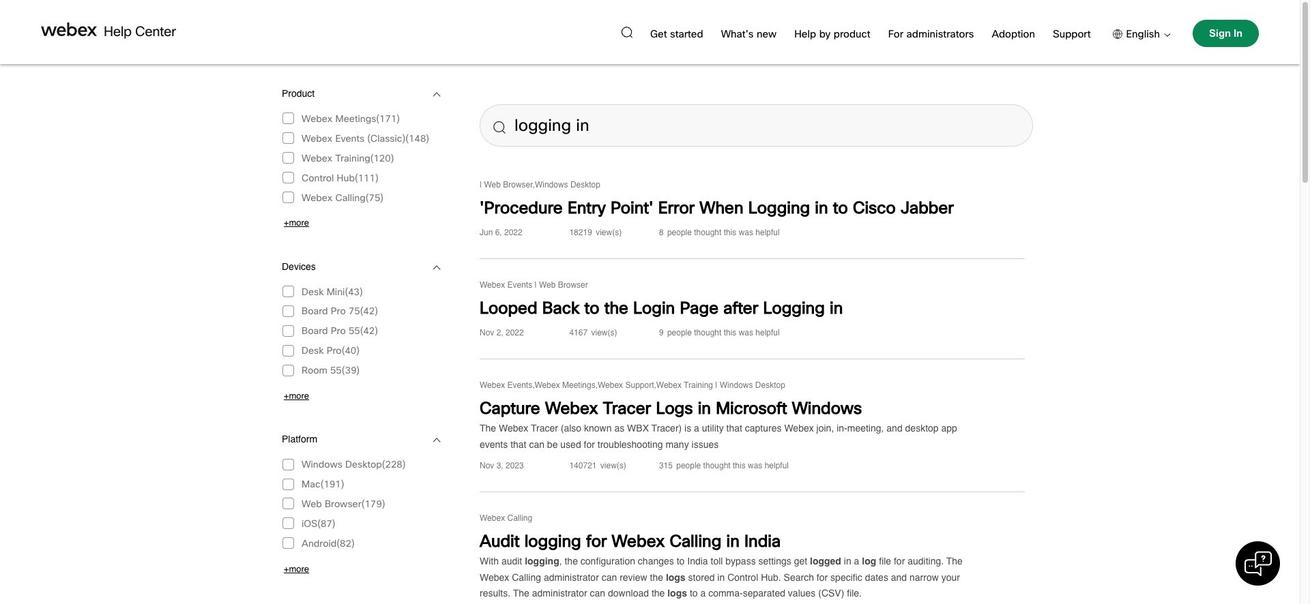Task type: vqa. For each thing, say whether or not it's contained in the screenshot.
Product help image
no



Task type: locate. For each thing, give the bounding box(es) containing it.
2 arrow down image from the top
[[433, 432, 442, 449]]

search icon image
[[621, 26, 633, 38], [494, 122, 506, 134]]

chat help image
[[1245, 551, 1273, 578]]

search-input field
[[480, 104, 1034, 147]]

1 vertical spatial search icon image
[[494, 122, 506, 134]]

1 arrow down image from the top
[[433, 86, 442, 103]]

0 vertical spatial arrow down image
[[433, 86, 442, 103]]

1 vertical spatial arrow down image
[[433, 432, 442, 449]]

0 vertical spatial search icon image
[[621, 26, 633, 38]]

0 horizontal spatial search icon image
[[494, 122, 506, 134]]

total results 602 element
[[480, 167, 1026, 605]]

1 horizontal spatial search icon image
[[621, 26, 633, 38]]

arrow down image
[[433, 86, 442, 103], [433, 432, 442, 449]]

arrow down image
[[433, 259, 442, 276]]



Task type: describe. For each thing, give the bounding box(es) containing it.
webex logo image
[[41, 23, 97, 36]]

arrow image
[[1161, 33, 1172, 37]]



